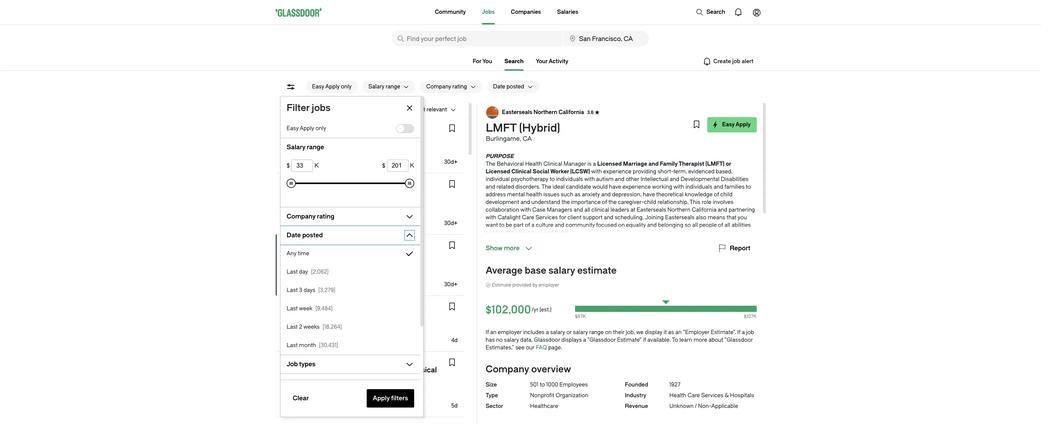 Task type: describe. For each thing, give the bounding box(es) containing it.
with up the want
[[486, 215, 496, 221]]

company overview
[[486, 365, 571, 375]]

1 vertical spatial $107k
[[744, 314, 757, 320]]

0 vertical spatial clinical
[[544, 161, 562, 168]]

home for meridian
[[306, 359, 322, 365]]

marriage
[[623, 161, 648, 168]]

therapist
[[679, 161, 705, 168]]

san for san francisco, ca $90k (employer est.) easy apply
[[282, 322, 292, 328]]

home for homeassist
[[315, 303, 331, 309]]

only inside button
[[341, 84, 352, 90]]

and down the term,
[[670, 176, 680, 183]]

healthcare
[[530, 404, 558, 410]]

2 horizontal spatial ★
[[595, 110, 599, 115]]

date for top 'date posted' dropdown button
[[493, 84, 505, 90]]

1 vertical spatial $97k
[[575, 314, 586, 320]]

est.) inside united states $100k (employer est.)
[[325, 214, 336, 220]]

easterseals northern california logo image inside jobs list element
[[282, 241, 294, 254]]

more inside dropdown button
[[504, 245, 520, 252]]

1 vertical spatial easy apply
[[288, 161, 311, 167]]

san francisco, ca
[[282, 143, 329, 149]]

unknown
[[670, 404, 694, 410]]

(est.)
[[540, 307, 552, 314]]

3.6 inside jobs list element
[[383, 245, 390, 250]]

managers
[[547, 207, 572, 214]]

and up focused
[[604, 215, 614, 221]]

evidenced
[[688, 169, 715, 175]]

none field search keyword
[[392, 31, 563, 46]]

last day [2,062]
[[287, 269, 329, 276]]

ca up physical
[[340, 107, 347, 113]]

$135.00
[[304, 396, 323, 403]]

issues
[[544, 192, 560, 198]]

united
[[282, 204, 298, 211]]

belonging
[[658, 222, 684, 229]]

1 30d+ from the top
[[444, 159, 458, 166]]

close filter menu image
[[405, 103, 414, 113]]

has
[[486, 337, 495, 344]]

1 vertical spatial have
[[643, 192, 655, 198]]

0 horizontal spatial search
[[505, 58, 524, 65]]

2 $ from the left
[[382, 162, 385, 169]]

and left other
[[615, 176, 625, 183]]

to right 501
[[540, 382, 545, 389]]

3
[[299, 287, 302, 294]]

1 "glassdoor from the left
[[588, 337, 616, 344]]

Search keyword field
[[392, 31, 563, 46]]

california inside jobs list element
[[354, 244, 380, 251]]

0 vertical spatial have
[[609, 184, 621, 191]]

provided
[[513, 283, 532, 288]]

to left the 'be' on the bottom
[[499, 222, 505, 229]]

any time
[[287, 251, 309, 257]]

such
[[561, 192, 573, 198]]

company down states
[[287, 213, 315, 220]]

for
[[559, 215, 566, 221]]

focused
[[596, 222, 617, 229]]

autism
[[596, 176, 614, 183]]

of up involves
[[714, 192, 719, 198]]

1 vertical spatial salary
[[287, 144, 305, 151]]

people
[[700, 222, 717, 229]]

health
[[526, 192, 542, 198]]

$70.00 - $135.00
[[282, 396, 323, 403]]

mission
[[298, 183, 318, 189]]

show
[[486, 245, 503, 252]]

0 vertical spatial date posted button
[[487, 81, 524, 93]]

lmft
[[486, 122, 517, 135]]

licensed marriage and family therapist (lmft) or licensed clinical social worker (lcsw)
[[486, 161, 731, 175]]

support
[[583, 215, 603, 221]]

0 vertical spatial company rating button
[[420, 81, 467, 93]]

this
[[690, 199, 701, 206]]

industry
[[625, 393, 647, 399]]

founded
[[625, 382, 648, 389]]

501
[[530, 382, 539, 389]]

1 horizontal spatial -
[[300, 396, 303, 403]]

northern inside the "with experience providing short-term, evidenced based, individual psychotherapy to individuals with autism and other intellectual and developmental disabilities and related disorders. the ideal candidate would have experience working with individuals and families to address mental health issues such as anxiety and depression, have theoretical knowledge of child development and understand the importance of the caregiver-child relationship. this role involves collaboration with case managers and all clinical leaders at easterseals northern california and partnering with catalight care services for client support and scheduling. joining easterseals also means that you want to be part of a culture and community focused on equality and belonging so all people of all abilities can live their best lives and thrive."
[[668, 207, 691, 214]]

1 horizontal spatial care
[[688, 393, 700, 399]]

revenue
[[625, 404, 648, 410]]

and down involves
[[718, 207, 728, 214]]

1 slider from the left
[[287, 179, 296, 188]]

last week [9,484]
[[287, 306, 333, 312]]

burlingame, inside burlingame, ca $97k - $107k (employer est.) easy apply
[[282, 266, 312, 272]]

$107k inside burlingame, ca $97k - $107k (employer est.) easy apply
[[300, 275, 315, 281]]

1 vertical spatial only
[[315, 125, 326, 132]]

best
[[519, 230, 530, 237]]

0 vertical spatial california
[[559, 109, 584, 116]]

role
[[702, 199, 712, 206]]

easy apply only image
[[396, 124, 414, 133]]

nonprofit organization
[[530, 393, 589, 399]]

0 horizontal spatial licensed
[[486, 169, 510, 175]]

2 slider from the left
[[405, 179, 414, 188]]

faq page.
[[536, 345, 563, 352]]

easy apply only element
[[396, 124, 414, 133]]

1 $ from the left
[[287, 162, 290, 169]]

disorders.
[[516, 184, 541, 191]]

their inside if an employer includes a salary or salary range on their job, we display it as an "employer estimate".  if a job has no salary data, glassdoor displays a "glassdoor estimate" if available.  to learn more about "glassdoor estimates," see our
[[613, 330, 625, 336]]

1 horizontal spatial individuals
[[686, 184, 713, 191]]

2 horizontal spatial services
[[701, 393, 724, 399]]

mission electric company logo image
[[282, 180, 294, 192]]

northern for easterseals northern california logo in the jobs list element
[[329, 244, 353, 251]]

(employer inside united states $100k (employer est.)
[[298, 214, 324, 220]]

2 the from the left
[[609, 199, 617, 206]]

and down joining
[[647, 222, 657, 229]]

manager
[[564, 161, 586, 168]]

1 vertical spatial &
[[725, 393, 729, 399]]

2 horizontal spatial all
[[725, 222, 730, 229]]

rating for company rating dropdown button to the top
[[453, 84, 467, 90]]

jobs list element
[[275, 118, 469, 425]]

apply inside burlingame, ca $97k - $107k (employer est.) easy apply
[[299, 284, 311, 289]]

date posted for the bottommost 'date posted' dropdown button
[[287, 232, 323, 239]]

1 the from the left
[[562, 199, 570, 206]]

based,
[[716, 169, 733, 175]]

relevant
[[427, 107, 447, 113]]

activity
[[549, 58, 569, 65]]

1000
[[546, 382, 558, 389]]

last month [30,431]
[[287, 343, 338, 349]]

and down for
[[555, 222, 565, 229]]

[30,431]
[[319, 343, 338, 349]]

easy apply only button
[[306, 81, 358, 93]]

that
[[727, 215, 737, 221]]

salary up displays
[[573, 330, 588, 336]]

if an employer includes a salary or salary range on their job, we display it as an "employer estimate".  if a job has no salary data, glassdoor displays a "glassdoor estimate" if available.  to learn more about "glassdoor estimates," see our
[[486, 330, 754, 352]]

0 horizontal spatial all
[[585, 207, 590, 214]]

easy inside san francisco, ca $90k (employer est.) easy apply
[[288, 340, 298, 345]]

1 horizontal spatial jobs
[[349, 107, 359, 113]]

thrive.
[[555, 230, 571, 237]]

0 vertical spatial experience
[[603, 169, 632, 175]]

1 vertical spatial child
[[644, 199, 656, 206]]

a up glassdoor
[[546, 330, 549, 336]]

1 vertical spatial easy apply only
[[287, 125, 326, 132]]

be
[[506, 222, 512, 229]]

caregiver-
[[618, 199, 644, 206]]

displays
[[562, 337, 582, 344]]

united states $100k (employer est.)
[[282, 204, 336, 220]]

non-
[[698, 404, 712, 410]]

company up relevant
[[426, 84, 451, 90]]

1 if from the left
[[486, 330, 489, 336]]

knowledge
[[685, 192, 713, 198]]

- inside burlingame, ca $97k - $107k (employer est.) easy apply
[[296, 275, 298, 281]]

1 horizontal spatial employer
[[539, 283, 559, 288]]

display
[[645, 330, 663, 336]]

date for the bottommost 'date posted' dropdown button
[[287, 232, 301, 239]]

estimate".
[[711, 330, 736, 336]]

a left job
[[742, 330, 745, 336]]

short-
[[658, 169, 674, 175]]

related
[[497, 184, 514, 191]]

electric
[[319, 183, 339, 189]]

and down culture
[[544, 230, 554, 237]]

1 k from the left
[[314, 162, 319, 169]]

$97k inside burlingame, ca $97k - $107k (employer est.) easy apply
[[282, 275, 294, 281]]

★ for united states $100k (employer est.)
[[377, 184, 381, 189]]

of up best
[[525, 222, 530, 229]]

with up theoretical
[[674, 184, 684, 191]]

2 an from the left
[[676, 330, 682, 336]]

and down would
[[601, 192, 611, 198]]

0 horizontal spatial company rating button
[[280, 211, 402, 223]]

average base salary estimate
[[486, 266, 617, 276]]

you
[[483, 58, 492, 65]]

easy apply inside button
[[722, 122, 751, 128]]

filter
[[287, 103, 310, 113]]

and up involves
[[714, 184, 723, 191]]

disabilities
[[721, 176, 749, 183]]

0 vertical spatial easterseals northern california logo image
[[486, 107, 499, 119]]

apply inside san francisco, ca $90k (employer est.) easy apply
[[299, 340, 311, 345]]

san francisco, ca $90k (employer est.) easy apply
[[282, 322, 334, 345]]

(employer inside san francisco, ca $90k (employer est.) easy apply
[[296, 331, 322, 337]]

1 vertical spatial date posted button
[[280, 230, 402, 242]]

a right is
[[593, 161, 596, 168]]

lmft (hybrid) burlingame, ca
[[486, 122, 560, 143]]

orthocare & sports physical therapy, inc.
[[282, 124, 391, 131]]

0 vertical spatial individuals
[[556, 176, 583, 183]]

any time button
[[280, 245, 420, 263]]

abilities
[[732, 222, 751, 229]]

jobs link
[[482, 0, 495, 25]]

more inside if an employer includes a salary or salary range on their job, we display it as an "employer estimate".  if a job has no salary data, glassdoor displays a "glassdoor estimate" if available.  to learn more about "glassdoor estimates," see our
[[694, 337, 707, 344]]

easterseals up so
[[665, 215, 695, 221]]

health for the
[[525, 161, 542, 168]]

is
[[588, 161, 592, 168]]

salary right base
[[549, 266, 575, 276]]

40,699 san francisco, ca jobs
[[282, 107, 359, 113]]

(employer down distance dropdown button
[[349, 396, 375, 403]]

search inside button
[[707, 9, 725, 15]]

2 vertical spatial easy apply
[[288, 223, 311, 228]]

and down health
[[521, 199, 530, 206]]

organization
[[556, 393, 589, 399]]

report button
[[718, 244, 751, 253]]

1 an from the left
[[490, 330, 497, 336]]

date posted list box
[[280, 245, 420, 355]]

with left case
[[521, 207, 531, 214]]

health for meridian
[[323, 359, 341, 365]]

a inside the "with experience providing short-term, evidenced based, individual psychotherapy to individuals with autism and other intellectual and developmental disabilities and related disorders. the ideal candidate would have experience working with individuals and families to address mental health issues such as anxiety and depression, have theoretical knowledge of child development and understand the importance of the caregiver-child relationship. this role involves collaboration with case managers and all clinical leaders at easterseals northern california and partnering with catalight care services for client support and scheduling. joining easterseals also means that you want to be part of a culture and community focused on equality and belonging so all people of all abilities can live their best lives and thrive."
[[532, 222, 535, 229]]

ca down the sports
[[321, 143, 329, 149]]

1 vertical spatial experience
[[623, 184, 651, 191]]

as inside if an employer includes a salary or salary range on their job, we display it as an "employer estimate".  if a job has no salary data, glassdoor displays a "glassdoor estimate" if available.  to learn more about "glassdoor estimates," see our
[[668, 330, 674, 336]]

as inside the "with experience providing short-term, evidenced based, individual psychotherapy to individuals with autism and other intellectual and developmental disabilities and related disorders. the ideal candidate would have experience working with individuals and families to address mental health issues such as anxiety and depression, have theoretical knowledge of child development and understand the importance of the caregiver-child relationship. this role involves collaboration with case managers and all clinical leaders at easterseals northern california and partnering with catalight care services for client support and scheduling. joining easterseals also means that you want to be part of a culture and community focused on equality and belonging so all people of all abilities can live their best lives and thrive."
[[575, 192, 581, 198]]

30d+ for mission electric company
[[444, 220, 458, 227]]

1 vertical spatial range
[[307, 144, 324, 151]]

$102,000 /yr (est.)
[[486, 304, 552, 317]]

depression,
[[612, 192, 642, 198]]

ca inside san francisco, ca $90k (employer est.) easy apply
[[321, 322, 329, 328]]

for you link
[[473, 58, 492, 65]]

/yr
[[532, 307, 539, 314]]

month
[[299, 343, 316, 349]]

company rating for the leftmost company rating dropdown button
[[287, 213, 334, 220]]

available.
[[648, 337, 671, 344]]

behavioral
[[497, 161, 524, 168]]

distance button
[[280, 378, 402, 390]]

0 vertical spatial san
[[300, 107, 311, 113]]



Task type: vqa. For each thing, say whether or not it's contained in the screenshot.


Task type: locate. For each thing, give the bounding box(es) containing it.
social
[[533, 169, 549, 175]]

open filter menu image
[[286, 82, 295, 92]]

30d+ for easterseals northern california
[[444, 282, 458, 288]]

or for salary
[[567, 330, 572, 336]]

burlingame, inside 'lmft (hybrid) burlingame, ca'
[[486, 135, 521, 143]]

ideal
[[553, 184, 565, 191]]

0 vertical spatial date posted
[[493, 84, 524, 90]]

1 last from the top
[[287, 269, 298, 276]]

company rating button up relevant
[[420, 81, 467, 93]]

1 horizontal spatial easterseals northern california 3.6 ★
[[502, 109, 599, 116]]

burlingame,
[[486, 135, 521, 143], [282, 266, 312, 272]]

1 vertical spatial rating
[[317, 213, 334, 220]]

0 horizontal spatial clinical
[[512, 169, 532, 175]]

francisco, inside san francisco, ca $90k (employer est.) easy apply
[[293, 322, 319, 328]]

their inside the "with experience providing short-term, evidenced based, individual psychotherapy to individuals with autism and other intellectual and developmental disabilities and related disorders. the ideal candidate would have experience working with individuals and families to address mental health issues such as anxiety and depression, have theoretical knowledge of child development and understand the importance of the caregiver-child relationship. this role involves collaboration with case managers and all clinical leaders at easterseals northern california and partnering with catalight care services for client support and scheduling. joining easterseals also means that you want to be part of a culture and community focused on equality and belonging so all people of all abilities can live their best lives and thrive."
[[506, 230, 518, 237]]

most
[[413, 107, 426, 113]]

company rating up relevant
[[426, 84, 467, 90]]

k
[[314, 162, 319, 169], [410, 162, 414, 169]]

0 horizontal spatial easterseals northern california 3.6 ★
[[298, 244, 395, 251]]

0 horizontal spatial posted
[[302, 232, 323, 239]]

with experience providing short-term, evidenced based, individual psychotherapy to individuals with autism and other intellectual and developmental disabilities and related disorders. the ideal candidate would have experience working with individuals and families to address mental health issues such as anxiety and depression, have theoretical knowledge of child development and understand the importance of the caregiver-child relationship. this role involves collaboration with case managers and all clinical leaders at easterseals northern california and partnering with catalight care services for client support and scheduling. joining easterseals also means that you want to be part of a culture and community focused on equality and belonging so all people of all abilities can live their best lives and thrive.
[[486, 169, 755, 237]]

"glassdoor down job
[[725, 337, 753, 344]]

0 horizontal spatial on
[[605, 330, 612, 336]]

5d
[[451, 403, 458, 410]]

easterseals northern california 3.6 ★ for easterseals northern california logo to the top
[[502, 109, 599, 116]]

2 last from the top
[[287, 287, 298, 294]]

/
[[695, 404, 697, 410]]

services inside jobs list element
[[351, 303, 374, 309]]

the up issues
[[542, 184, 552, 191]]

or inside if an employer includes a salary or salary range on their job, we display it as an "employer estimate".  if a job has no salary data, glassdoor displays a "glassdoor estimate" if available.  to learn more about "glassdoor estimates," see our
[[567, 330, 572, 336]]

to up ideal
[[550, 176, 555, 183]]

1 horizontal spatial all
[[692, 222, 698, 229]]

1 horizontal spatial child
[[721, 192, 733, 198]]

5 last from the top
[[287, 343, 298, 349]]

1 vertical spatial ★
[[377, 184, 381, 189]]

salaries
[[557, 9, 579, 15]]

2 horizontal spatial california
[[692, 207, 717, 214]]

2 vertical spatial san
[[282, 322, 292, 328]]

1 vertical spatial salary range
[[287, 144, 324, 151]]

0 horizontal spatial burlingame,
[[282, 266, 312, 272]]

estimates,"
[[486, 345, 514, 352]]

slider
[[287, 179, 296, 188], [405, 179, 414, 188]]

the down purpose
[[486, 161, 496, 168]]

san
[[300, 107, 311, 113], [282, 143, 292, 149], [282, 322, 292, 328]]

community
[[435, 9, 466, 15]]

easterseals right any
[[298, 244, 328, 251]]

posted up time
[[302, 232, 323, 239]]

last for last week [9,484]
[[287, 306, 298, 312]]

& left the sports
[[311, 124, 315, 131]]

and up 'providing'
[[649, 161, 659, 168]]

health down 1927
[[670, 393, 687, 399]]

0 vertical spatial salary range
[[369, 84, 400, 90]]

date up any
[[287, 232, 301, 239]]

ca down (hybrid)
[[523, 135, 532, 143]]

0 vertical spatial employer
[[539, 283, 559, 288]]

1 vertical spatial search
[[505, 58, 524, 65]]

developmental
[[681, 176, 720, 183]]

0 vertical spatial as
[[575, 192, 581, 198]]

1 horizontal spatial date
[[493, 84, 505, 90]]

date
[[493, 84, 505, 90], [287, 232, 301, 239]]

with down is
[[591, 169, 602, 175]]

also
[[696, 215, 707, 221]]

as right it
[[668, 330, 674, 336]]

0 vertical spatial 30d+
[[444, 159, 458, 166]]

Search location field
[[564, 31, 649, 46]]

2 if from the left
[[738, 330, 741, 336]]

or inside the licensed marriage and family therapist (lmft) or licensed clinical social worker (lcsw)
[[726, 161, 731, 168]]

company rating down states
[[287, 213, 334, 220]]

easterseals northern california logo image
[[486, 107, 499, 119], [282, 241, 294, 254]]

1 horizontal spatial posted
[[507, 84, 524, 90]]

no
[[496, 337, 503, 344]]

0 horizontal spatial date posted
[[287, 232, 323, 239]]

at
[[631, 207, 636, 214]]

average
[[486, 266, 523, 276]]

0 vertical spatial 3.6
[[587, 110, 594, 115]]

★ for burlingame, ca $97k - $107k (employer est.) easy apply
[[391, 245, 395, 250]]

jobs
[[482, 9, 495, 15]]

0 vertical spatial licensed
[[598, 161, 622, 168]]

with down (lcsw)
[[584, 176, 595, 183]]

last for last month [30,431]
[[287, 343, 298, 349]]

range inside if an employer includes a salary or salary range on their job, we display it as an "employer estimate".  if a job has no salary data, glassdoor displays a "glassdoor estimate" if available.  to learn more about "glassdoor estimates," see our
[[589, 330, 604, 336]]

3 30d+ from the top
[[444, 282, 458, 288]]

1 horizontal spatial $107k
[[744, 314, 757, 320]]

0 vertical spatial the
[[486, 161, 496, 168]]

community link
[[435, 0, 466, 25]]

show more button
[[486, 244, 534, 253]]

child up involves
[[721, 192, 733, 198]]

licensed up the individual at top left
[[486, 169, 510, 175]]

salary range button
[[362, 81, 400, 93]]

2 vertical spatial northern
[[329, 244, 353, 251]]

1 vertical spatial individuals
[[686, 184, 713, 191]]

the down such
[[562, 199, 570, 206]]

1 vertical spatial northern
[[668, 207, 691, 214]]

last for last day [2,062]
[[287, 269, 298, 276]]

a
[[593, 161, 596, 168], [532, 222, 535, 229], [546, 330, 549, 336], [742, 330, 745, 336], [583, 337, 586, 344]]

your activity
[[536, 58, 569, 65]]

their left job,
[[613, 330, 625, 336]]

date posted up time
[[287, 232, 323, 239]]

1 vertical spatial or
[[567, 330, 572, 336]]

services inside the "with experience providing short-term, evidenced based, individual psychotherapy to individuals with autism and other intellectual and developmental disabilities and related disorders. the ideal candidate would have experience working with individuals and families to address mental health issues such as anxiety and depression, have theoretical knowledge of child development and understand the importance of the caregiver-child relationship. this role involves collaboration with case managers and all clinical leaders at easterseals northern california and partnering with catalight care services for client support and scheduling. joining easterseals also means that you want to be part of a culture and community focused on equality and belonging so all people of all abilities can live their best lives and thrive."
[[536, 215, 558, 221]]

unknown / non-applicable
[[670, 404, 738, 410]]

1 horizontal spatial rating
[[453, 84, 467, 90]]

on inside the "with experience providing short-term, evidenced based, individual psychotherapy to individuals with autism and other intellectual and developmental disabilities and related disorders. the ideal candidate would have experience working with individuals and families to address mental health issues such as anxiety and depression, have theoretical knowledge of child development and understand the importance of the caregiver-child relationship. this role involves collaboration with case managers and all clinical leaders at easterseals northern california and partnering with catalight care services for client support and scheduling. joining easterseals also means that you want to be part of a culture and community focused on equality and belonging so all people of all abilities can live their best lives and thrive."
[[618, 222, 625, 229]]

0 horizontal spatial services
[[351, 303, 374, 309]]

0 horizontal spatial salary range
[[287, 144, 324, 151]]

(employer est.)
[[349, 396, 386, 403]]

ca right weeks
[[321, 322, 329, 328]]

0 horizontal spatial range
[[307, 144, 324, 151]]

francisco, down orthocare
[[293, 143, 319, 149]]

0 horizontal spatial jobs
[[312, 103, 330, 113]]

posted down search link at the top of the page
[[507, 84, 524, 90]]

1 vertical spatial date posted
[[287, 232, 323, 239]]

salary inside salary range 'dropdown button'
[[369, 84, 384, 90]]

address
[[486, 192, 506, 198]]

1 vertical spatial -
[[300, 396, 303, 403]]

1 vertical spatial on
[[605, 330, 612, 336]]

1 horizontal spatial services
[[536, 215, 558, 221]]

easterseals up 'lmft (hybrid) burlingame, ca'
[[502, 109, 532, 116]]

"glassdoor
[[588, 337, 616, 344], [725, 337, 753, 344]]

0 horizontal spatial ★
[[377, 184, 381, 189]]

easterseals northern california 3.6 ★ inside jobs list element
[[298, 244, 395, 251]]

all right so
[[692, 222, 698, 229]]

(employer up month at the left bottom of page
[[296, 331, 322, 337]]

1 vertical spatial francisco,
[[293, 143, 319, 149]]

easy apply only up 40,699 san francisco, ca jobs
[[312, 84, 352, 90]]

therapy,
[[358, 124, 380, 131]]

1 vertical spatial san
[[282, 143, 292, 149]]

northern down relationship.
[[668, 207, 691, 214]]

0 horizontal spatial salary
[[287, 144, 305, 151]]

date posted for top 'date posted' dropdown button
[[493, 84, 524, 90]]

estimate"
[[617, 337, 642, 344]]

&
[[311, 124, 315, 131], [725, 393, 729, 399]]

all down importance
[[585, 207, 590, 214]]

estimate
[[577, 266, 617, 276]]

1 horizontal spatial the
[[542, 184, 552, 191]]

last for last 3 days [3,279]
[[287, 287, 298, 294]]

francisco, down week
[[293, 322, 319, 328]]

company left 3.3
[[340, 183, 366, 189]]

0 vertical spatial child
[[721, 192, 733, 198]]

of up the clinical in the right of the page
[[602, 199, 607, 206]]

easy apply
[[722, 122, 751, 128], [288, 161, 311, 167], [288, 223, 311, 228]]

easterseals northern california logo image up lmft
[[486, 107, 499, 119]]

or for (lmft)
[[726, 161, 731, 168]]

easterseals northern california 3.6 ★ up (hybrid)
[[502, 109, 599, 116]]

easy apply only inside button
[[312, 84, 352, 90]]

easy inside button
[[312, 84, 324, 90]]

overview
[[531, 365, 571, 375]]

0 vertical spatial only
[[341, 84, 352, 90]]

salaries link
[[557, 0, 579, 25]]

(employer inside burlingame, ca $97k - $107k (employer est.) easy apply
[[316, 275, 342, 281]]

$70.00
[[282, 396, 299, 403]]

physical
[[335, 124, 356, 131]]

(employer down states
[[298, 214, 324, 220]]

2 vertical spatial services
[[701, 393, 724, 399]]

0 horizontal spatial $107k
[[300, 275, 315, 281]]

licensed up autism
[[598, 161, 622, 168]]

care up /
[[688, 393, 700, 399]]

none field search location
[[564, 31, 649, 46]]

slider left mission
[[287, 179, 296, 188]]

care inside the "with experience providing short-term, evidenced based, individual psychotherapy to individuals with autism and other intellectual and developmental disabilities and related disorders. the ideal candidate would have experience working with individuals and families to address mental health issues such as anxiety and depression, have theoretical knowledge of child development and understand the importance of the caregiver-child relationship. this role involves collaboration with case managers and all clinical leaders at easterseals northern california and partnering with catalight care services for client support and scheduling. joining easterseals also means that you want to be part of a culture and community focused on equality and belonging so all people of all abilities can live their best lives and thrive."
[[522, 215, 534, 221]]

1 vertical spatial company rating button
[[280, 211, 402, 223]]

1 horizontal spatial date posted
[[493, 84, 524, 90]]

faq link
[[536, 345, 547, 352]]

week
[[299, 306, 312, 312]]

your
[[536, 58, 548, 65]]

individuals up candidate
[[556, 176, 583, 183]]

0 horizontal spatial date posted button
[[280, 230, 402, 242]]

2 vertical spatial california
[[354, 244, 380, 251]]

1 horizontal spatial have
[[643, 192, 655, 198]]

1 vertical spatial employer
[[498, 330, 522, 336]]

& inside jobs list element
[[311, 124, 315, 131]]

burlingame, down any time
[[282, 266, 312, 272]]

care
[[522, 215, 534, 221], [688, 393, 700, 399]]

glassdoor
[[534, 337, 560, 344]]

ca right day
[[314, 266, 322, 272]]

northern inside jobs list element
[[329, 244, 353, 251]]

1 vertical spatial as
[[668, 330, 674, 336]]

companies link
[[511, 0, 541, 25]]

last for last 2 weeks [18,264]
[[287, 324, 298, 331]]

homeassist
[[282, 303, 314, 309]]

easy apply button
[[707, 117, 757, 133]]

other
[[626, 176, 639, 183]]

relationship.
[[658, 199, 689, 206]]

ca inside 'lmft (hybrid) burlingame, ca'
[[523, 135, 532, 143]]

job
[[287, 361, 298, 368]]

1 horizontal spatial &
[[725, 393, 729, 399]]

it
[[664, 330, 667, 336]]

importance
[[571, 199, 601, 206]]

northern up (hybrid)
[[534, 109, 557, 116]]

job types button
[[280, 359, 402, 371]]

only up 40,699 san francisco, ca jobs
[[341, 84, 352, 90]]

(employer up [3,279]
[[316, 275, 342, 281]]

1 horizontal spatial northern
[[534, 109, 557, 116]]

their down the 'be' on the bottom
[[506, 230, 518, 237]]

california inside the "with experience providing short-term, evidenced based, individual psychotherapy to individuals with autism and other intellectual and developmental disabilities and related disorders. the ideal candidate would have experience working with individuals and families to address mental health issues such as anxiety and depression, have theoretical knowledge of child development and understand the importance of the caregiver-child relationship. this role involves collaboration with case managers and all clinical leaders at easterseals northern california and partnering with catalight care services for client support and scheduling. joining easterseals also means that you want to be part of a culture and community focused on equality and belonging so all people of all abilities can live their best lives and thrive."
[[692, 207, 717, 214]]

lives
[[532, 230, 543, 237]]

see
[[516, 345, 525, 352]]

as down candidate
[[575, 192, 581, 198]]

company up size
[[486, 365, 529, 375]]

2
[[299, 324, 302, 331]]

if up has
[[486, 330, 489, 336]]

0 horizontal spatial rating
[[317, 213, 334, 220]]

page.
[[549, 345, 563, 352]]

case
[[533, 207, 546, 214]]

psychotherapy
[[511, 176, 548, 183]]

term,
[[674, 169, 687, 175]]

est.) inside san francisco, ca $90k (employer est.) easy apply
[[323, 331, 334, 337]]

jobs
[[312, 103, 330, 113], [349, 107, 359, 113]]

by
[[533, 283, 538, 288]]

3.6
[[587, 110, 594, 115], [383, 245, 390, 250]]

2 "glassdoor from the left
[[725, 337, 753, 344]]

meridian home health
[[282, 359, 341, 365]]

francisco, for san francisco, ca $90k (employer est.) easy apply
[[293, 322, 319, 328]]

jobs up the sports
[[312, 103, 330, 113]]

0 horizontal spatial date
[[287, 232, 301, 239]]

easy inside burlingame, ca $97k - $107k (employer est.) easy apply
[[288, 284, 298, 289]]

san right the 40,699
[[300, 107, 311, 113]]

est.) inside burlingame, ca $97k - $107k (employer est.) easy apply
[[343, 275, 354, 281]]

a up lives on the bottom right of the page
[[532, 222, 535, 229]]

clinical inside the licensed marriage and family therapist (lmft) or licensed clinical social worker (lcsw)
[[512, 169, 532, 175]]

2 vertical spatial 30d+
[[444, 282, 458, 288]]

easterseals northern california 3.6 ★ up [2,062]
[[298, 244, 395, 251]]

equality
[[626, 222, 646, 229]]

of down 'means'
[[718, 222, 723, 229]]

1 horizontal spatial salary
[[369, 84, 384, 90]]

2 vertical spatial ★
[[391, 245, 395, 250]]

to right families
[[746, 184, 751, 191]]

san for san francisco, ca
[[282, 143, 292, 149]]

experience
[[603, 169, 632, 175], [623, 184, 651, 191]]

culture
[[536, 222, 554, 229]]

rating for the leftmost company rating dropdown button
[[317, 213, 334, 220]]

company inside jobs list element
[[340, 183, 366, 189]]

0 vertical spatial northern
[[534, 109, 557, 116]]

0 vertical spatial $107k
[[300, 275, 315, 281]]

more down "employer
[[694, 337, 707, 344]]

k down easy apply only 'icon'
[[410, 162, 414, 169]]

san down orthocare
[[282, 143, 292, 149]]

and inside the licensed marriage and family therapist (lmft) or licensed clinical social worker (lcsw)
[[649, 161, 659, 168]]

orthocare
[[282, 124, 309, 131]]

easterseals up joining
[[637, 207, 666, 214]]

1 horizontal spatial if
[[738, 330, 741, 336]]

only
[[341, 84, 352, 90], [315, 125, 326, 132]]

health for homeassist
[[332, 303, 350, 309]]

distance
[[287, 380, 313, 387]]

0 vertical spatial francisco,
[[312, 107, 338, 113]]

a right displays
[[583, 337, 586, 344]]

on down scheduling.
[[618, 222, 625, 229]]

0 horizontal spatial individuals
[[556, 176, 583, 183]]

$97k
[[282, 275, 294, 281], [575, 314, 586, 320]]

1 horizontal spatial slider
[[405, 179, 414, 188]]

salary up glassdoor
[[550, 330, 565, 336]]

1 horizontal spatial easterseals northern california logo image
[[486, 107, 499, 119]]

0 horizontal spatial easterseals northern california logo image
[[282, 241, 294, 254]]

easy inside 'easy apply' button
[[722, 122, 735, 128]]

weeks
[[303, 324, 320, 331]]

easterseals northern california 3.6 ★ for easterseals northern california logo in the jobs list element
[[298, 244, 395, 251]]

0 horizontal spatial an
[[490, 330, 497, 336]]

ca inside burlingame, ca $97k - $107k (employer est.) easy apply
[[314, 266, 322, 272]]

experience up autism
[[603, 169, 632, 175]]

easterseals northern california logo image left time
[[282, 241, 294, 254]]

individuals up the knowledge
[[686, 184, 713, 191]]

on inside if an employer includes a salary or salary range on their job, we display it as an "employer estimate".  if a job has no salary data, glassdoor displays a "glassdoor estimate" if available.  to learn more about "glassdoor estimates," see our
[[605, 330, 612, 336]]

clinical up psychotherapy
[[512, 169, 532, 175]]

0 vertical spatial range
[[386, 84, 400, 90]]

health up social
[[525, 161, 542, 168]]

salary up see
[[504, 337, 519, 344]]

0 vertical spatial posted
[[507, 84, 524, 90]]

$102,000
[[486, 304, 531, 317]]

worker
[[551, 169, 569, 175]]

★ inside 'mission electric company 3.3 ★'
[[377, 184, 381, 189]]

includes
[[523, 330, 545, 336]]

estimate provided by employer
[[492, 283, 559, 288]]

northern up burlingame, ca $97k - $107k (employer est.) easy apply
[[329, 244, 353, 251]]

0 horizontal spatial the
[[562, 199, 570, 206]]

0 vertical spatial or
[[726, 161, 731, 168]]

0 horizontal spatial slider
[[287, 179, 296, 188]]

30d+
[[444, 159, 458, 166], [444, 220, 458, 227], [444, 282, 458, 288]]

$97k up displays
[[575, 314, 586, 320]]

$100k
[[282, 214, 297, 220]]

2 k from the left
[[410, 162, 414, 169]]

3 last from the top
[[287, 306, 298, 312]]

employer inside if an employer includes a salary or salary range on their job, we display it as an "employer estimate".  if a job has no salary data, glassdoor displays a "glassdoor estimate" if available.  to learn more about "glassdoor estimates," see our
[[498, 330, 522, 336]]

states
[[300, 204, 316, 211]]

francisco, for san francisco, ca
[[293, 143, 319, 149]]

1 vertical spatial their
[[613, 330, 625, 336]]

1 vertical spatial california
[[692, 207, 717, 214]]

any
[[287, 251, 296, 257]]

northern for easterseals northern california logo to the top
[[534, 109, 557, 116]]

ca
[[340, 107, 347, 113], [523, 135, 532, 143], [321, 143, 329, 149], [314, 266, 322, 272], [321, 322, 329, 328]]

and up the client
[[574, 207, 583, 214]]

& up applicable at right bottom
[[725, 393, 729, 399]]

show more
[[486, 245, 520, 252]]

san inside san francisco, ca $90k (employer est.) easy apply
[[282, 322, 292, 328]]

experience down other
[[623, 184, 651, 191]]

1 vertical spatial easterseals northern california logo image
[[282, 241, 294, 254]]

k up mission
[[314, 162, 319, 169]]

4 last from the top
[[287, 324, 298, 331]]

easterseals inside jobs list element
[[298, 244, 328, 251]]

0 vertical spatial &
[[311, 124, 315, 131]]

1 vertical spatial more
[[694, 337, 707, 344]]

san up $90k
[[282, 322, 292, 328]]

0 vertical spatial ★
[[595, 110, 599, 115]]

means
[[708, 215, 726, 221]]

clinical
[[544, 161, 562, 168], [512, 169, 532, 175]]

company rating for company rating dropdown button to the top
[[426, 84, 467, 90]]

the behavioral health clinical manager is a
[[486, 161, 598, 168]]

range inside 'dropdown button'
[[386, 84, 400, 90]]

- right $70.00
[[300, 396, 303, 403]]

the inside the "with experience providing short-term, evidenced based, individual psychotherapy to individuals with autism and other intellectual and developmental disabilities and related disorders. the ideal candidate would have experience working with individuals and families to address mental health issues such as anxiety and depression, have theoretical knowledge of child development and understand the importance of the caregiver-child relationship. this role involves collaboration with case managers and all clinical leaders at easterseals northern california and partnering with catalight care services for client support and scheduling. joining easterseals also means that you want to be part of a culture and community focused on equality and belonging so all people of all abilities can live their best lives and thrive."
[[542, 184, 552, 191]]

for you
[[473, 58, 492, 65]]

None field
[[392, 31, 563, 46], [564, 31, 649, 46], [291, 160, 313, 172], [387, 160, 408, 172], [291, 160, 313, 172], [387, 160, 408, 172]]

and up the address
[[486, 184, 495, 191]]

2 30d+ from the top
[[444, 220, 458, 227]]

last left 2
[[287, 324, 298, 331]]

slider right 3.3
[[405, 179, 414, 188]]

families
[[725, 184, 745, 191]]

most relevant button
[[406, 104, 447, 116]]

the up leaders
[[609, 199, 617, 206]]

catalight
[[498, 215, 521, 221]]

salary range inside 'dropdown button'
[[369, 84, 400, 90]]

care up part in the bottom of the page
[[522, 215, 534, 221]]

0 horizontal spatial the
[[486, 161, 496, 168]]



